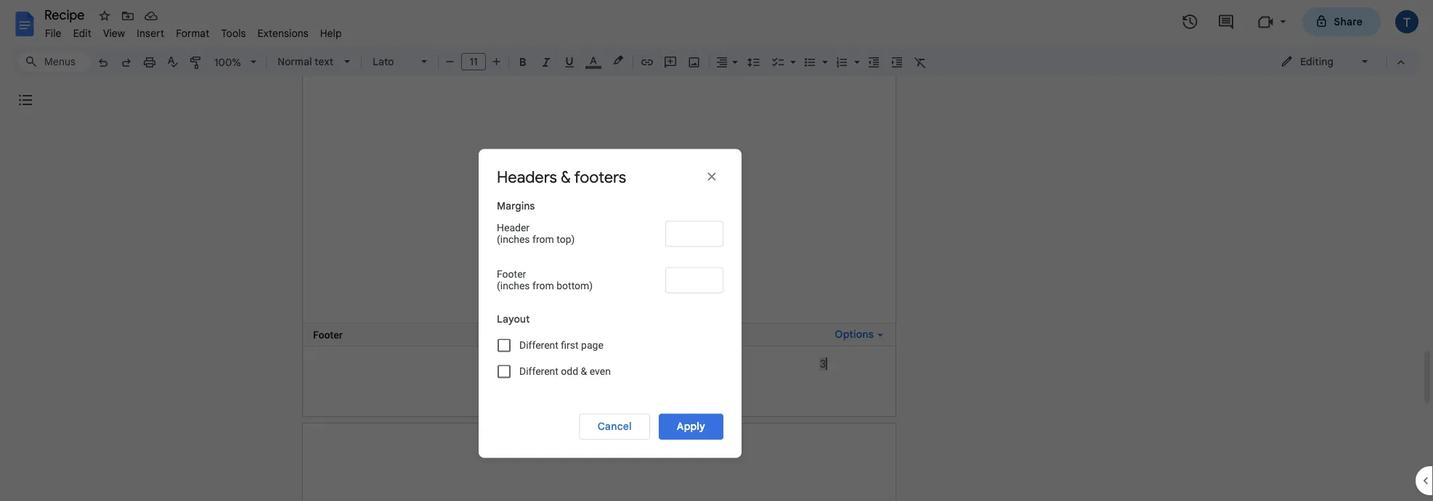 Task type: vqa. For each thing, say whether or not it's contained in the screenshot.
Background
no



Task type: locate. For each thing, give the bounding box(es) containing it.
footer inside footer (inches from bottom)
[[497, 269, 526, 281]]

1 different from the top
[[519, 340, 559, 352]]

first
[[561, 340, 579, 352]]

(inches down margins
[[497, 234, 530, 246]]

margins
[[497, 200, 535, 213]]

(inches up layout
[[497, 280, 530, 292]]

different left odd
[[519, 366, 559, 378]]

headers & footers application
[[0, 0, 1433, 502]]

main toolbar
[[90, 0, 932, 301]]

headers & footers
[[497, 167, 626, 188]]

page
[[581, 340, 604, 352]]

from for bottom)
[[533, 280, 554, 292]]

1 vertical spatial different
[[519, 366, 559, 378]]

1 (inches from the top
[[497, 234, 530, 246]]

layout
[[497, 313, 530, 326]]

different
[[519, 340, 559, 352], [519, 366, 559, 378]]

0 vertical spatial different
[[519, 340, 559, 352]]

1 from from the top
[[533, 234, 554, 246]]

(inches
[[497, 234, 530, 246], [497, 280, 530, 292]]

footer
[[497, 269, 526, 281], [313, 329, 343, 341]]

even
[[590, 366, 611, 378]]

0 vertical spatial from
[[533, 234, 554, 246]]

& right odd
[[581, 366, 587, 378]]

& left footers at left
[[561, 167, 571, 188]]

from
[[533, 234, 554, 246], [533, 280, 554, 292]]

from inside header (inches from top)
[[533, 234, 554, 246]]

Different odd & even checkbox
[[498, 366, 511, 379]]

(inches for header
[[497, 234, 530, 246]]

different left first
[[519, 340, 559, 352]]

menu bar
[[39, 19, 348, 43]]

from left top) in the left top of the page
[[533, 234, 554, 246]]

& inside layout group
[[581, 366, 587, 378]]

0 vertical spatial (inches
[[497, 234, 530, 246]]

0 horizontal spatial &
[[561, 167, 571, 188]]

cancel
[[598, 421, 632, 434]]

0 horizontal spatial footer
[[313, 329, 343, 341]]

(inches inside header (inches from top)
[[497, 234, 530, 246]]

&
[[561, 167, 571, 188], [581, 366, 587, 378]]

None text field
[[665, 221, 724, 247], [665, 268, 724, 294], [665, 221, 724, 247], [665, 268, 724, 294]]

footer for footer
[[313, 329, 343, 341]]

2 different from the top
[[519, 366, 559, 378]]

share. private to only me. image
[[1315, 15, 1328, 28]]

0 vertical spatial &
[[561, 167, 571, 188]]

1 vertical spatial (inches
[[497, 280, 530, 292]]

from for top)
[[533, 234, 554, 246]]

Star checkbox
[[94, 6, 115, 26]]

2 (inches from the top
[[497, 280, 530, 292]]

1 vertical spatial &
[[581, 366, 587, 378]]

0 vertical spatial footer
[[497, 269, 526, 281]]

bottom)
[[557, 280, 593, 292]]

top)
[[557, 234, 575, 246]]

1 vertical spatial footer
[[313, 329, 343, 341]]

1 horizontal spatial &
[[581, 366, 587, 378]]

(inches inside footer (inches from bottom)
[[497, 280, 530, 292]]

1 vertical spatial from
[[533, 280, 554, 292]]

2 from from the top
[[533, 280, 554, 292]]

1 horizontal spatial footer
[[497, 269, 526, 281]]

different first page
[[519, 340, 604, 352]]

from left bottom) at the left of page
[[533, 280, 554, 292]]

margins group
[[497, 199, 724, 312]]

from inside footer (inches from bottom)
[[533, 280, 554, 292]]



Task type: describe. For each thing, give the bounding box(es) containing it.
layout group
[[497, 313, 724, 397]]

margins heading
[[497, 199, 724, 220]]

headers
[[497, 167, 557, 188]]

different odd & even
[[519, 366, 611, 378]]

apply
[[677, 421, 705, 434]]

headers & footers heading
[[497, 167, 642, 188]]

footers
[[574, 167, 626, 188]]

Rename text field
[[39, 6, 93, 23]]

menu bar banner
[[0, 0, 1433, 502]]

headers & footers dialog
[[479, 149, 742, 459]]

odd
[[561, 366, 578, 378]]

different for different first page
[[519, 340, 559, 352]]

apply button
[[659, 414, 724, 441]]

Menus field
[[18, 52, 91, 72]]

footer for footer (inches from bottom)
[[497, 269, 526, 281]]

Different first page checkbox
[[498, 340, 511, 353]]

header
[[497, 222, 530, 234]]

different for different odd & even
[[519, 366, 559, 378]]

cancel button
[[580, 414, 650, 441]]

(inches for footer
[[497, 280, 530, 292]]

menu bar inside menu bar banner
[[39, 19, 348, 43]]

footer (inches from bottom)
[[497, 269, 593, 292]]

layout heading
[[497, 313, 724, 333]]

header (inches from top)
[[497, 222, 575, 246]]



